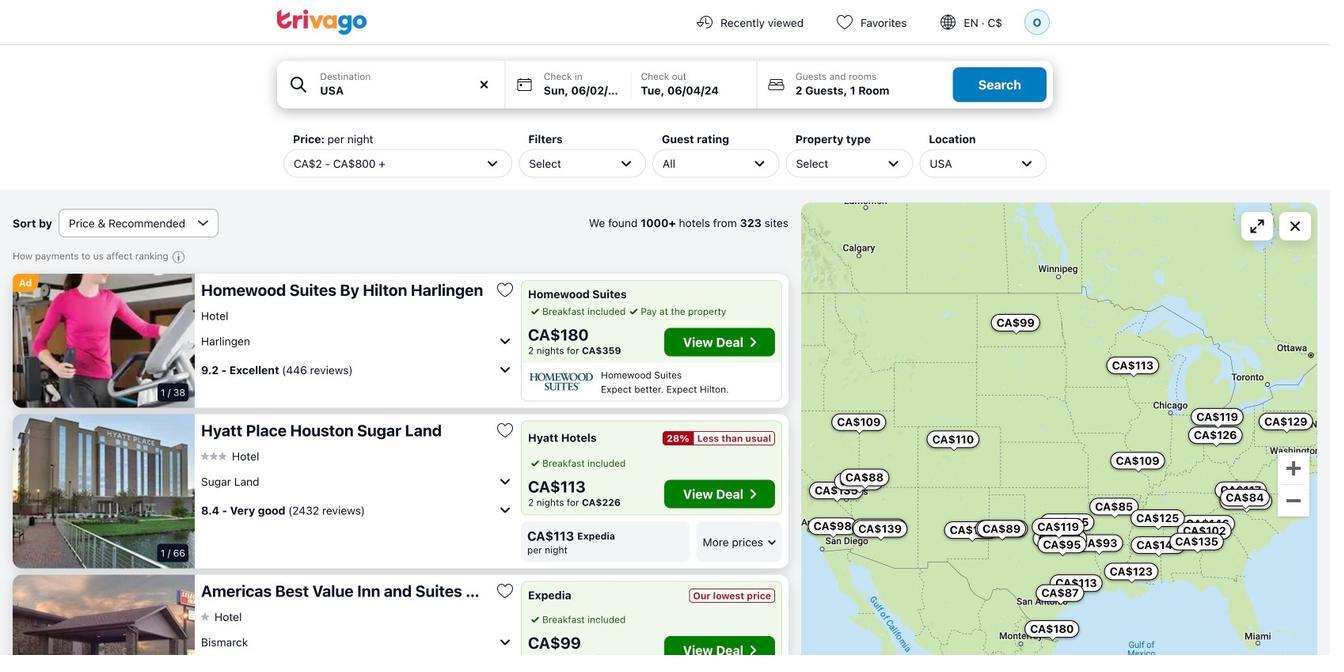 Task type: vqa. For each thing, say whether or not it's contained in the screenshot.
the topmost 1 / 99
no



Task type: locate. For each thing, give the bounding box(es) containing it.
trivago logo image
[[277, 10, 368, 35]]

clear image
[[478, 78, 492, 92]]

americas best value inn and suites bismarck, (bismarck, usa) image
[[13, 576, 195, 656]]

None field
[[277, 61, 505, 109]]

hyatt place houston sugar land, (sugar land, usa) image
[[13, 415, 195, 569]]



Task type: describe. For each thing, give the bounding box(es) containing it.
homewood suites by hilton harlingen, (harlingen, usa) image
[[13, 274, 195, 408]]

map region
[[802, 203, 1318, 656]]

homewood suites image
[[528, 371, 595, 393]]

Where to? search field
[[320, 82, 496, 99]]



